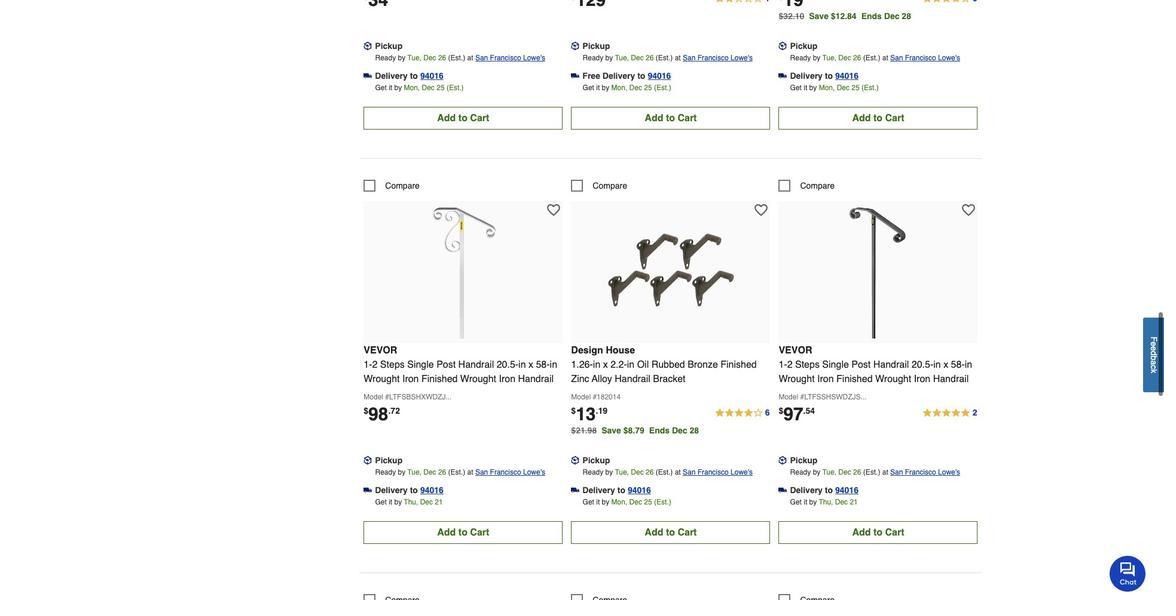 Task type: locate. For each thing, give the bounding box(es) containing it.
$ 97 .54
[[779, 404, 815, 425]]

0 vertical spatial 28
[[902, 11, 911, 21]]

ends right $8.79
[[649, 426, 670, 436]]

1 58- from the left
[[536, 360, 550, 370]]

vevor up model # ltfsbshxwdzj...
[[364, 345, 397, 356]]

58-
[[536, 360, 550, 370], [951, 360, 965, 370]]

0 horizontal spatial 21
[[435, 498, 443, 507]]

$ inside $ 13 .19
[[571, 406, 576, 416]]

0 horizontal spatial heart outline image
[[547, 204, 560, 217]]

1 20.5- from the left
[[497, 360, 518, 370]]

1 horizontal spatial 1-
[[779, 360, 787, 370]]

0 horizontal spatial 2
[[372, 360, 378, 370]]

1 horizontal spatial vevor 1-2 steps single post handrail 20.5-in x 58-in wrought iron finished wrought iron handrail
[[779, 345, 972, 385]]

a
[[1149, 361, 1159, 366]]

pickup image
[[364, 42, 372, 50], [571, 457, 580, 465]]

1 horizontal spatial steps
[[795, 360, 820, 370]]

$
[[364, 406, 368, 416], [571, 406, 576, 416], [779, 406, 783, 416]]

in
[[518, 360, 526, 370], [550, 360, 557, 370], [593, 360, 600, 370], [627, 360, 635, 370], [933, 360, 941, 370], [965, 360, 972, 370]]

finished
[[721, 360, 757, 370], [421, 374, 458, 385], [837, 374, 873, 385]]

0 horizontal spatial 58-
[[536, 360, 550, 370]]

finished for model # ltfsbshxwdzj...
[[421, 374, 458, 385]]

58- up 2 'button' in the right of the page
[[951, 360, 965, 370]]

1 horizontal spatial 20.5-
[[912, 360, 933, 370]]

$ up was price $21.98 element
[[571, 406, 576, 416]]

vevor 1-2 steps single post handrail 20.5-in x 58-in wrought iron finished wrought iron handrail up ltfsbshxwdzj...
[[364, 345, 557, 385]]

1 horizontal spatial save
[[809, 11, 829, 21]]

compare inside 1001381918 element
[[593, 181, 627, 191]]

94016 button
[[420, 70, 444, 82], [648, 70, 671, 82], [835, 70, 859, 82], [420, 485, 444, 497], [628, 485, 651, 497], [835, 485, 859, 497]]

f
[[1149, 337, 1159, 342]]

1 vertical spatial save
[[602, 426, 621, 436]]

2 58- from the left
[[951, 360, 965, 370]]

2 model from the left
[[571, 393, 591, 402]]

0 vertical spatial ends dec 28 element
[[861, 11, 916, 21]]

0 horizontal spatial vevor 1-2 steps single post handrail 20.5-in x 58-in wrought iron finished wrought iron handrail
[[364, 345, 557, 385]]

save down .19
[[602, 426, 621, 436]]

1 compare from the left
[[385, 181, 420, 191]]

6
[[765, 408, 770, 418]]

1-
[[364, 360, 372, 370], [779, 360, 787, 370]]

# for 182014
[[593, 393, 597, 402]]

3 model from the left
[[779, 393, 798, 402]]

2 vevor from the left
[[779, 345, 812, 356]]

2 compare from the left
[[593, 181, 627, 191]]

25
[[437, 83, 445, 92], [644, 83, 652, 92], [852, 83, 860, 92], [644, 498, 652, 507]]

steps up the model # ltfsshswdzjs...
[[795, 360, 820, 370]]

1 horizontal spatial 58-
[[951, 360, 965, 370]]

1 horizontal spatial x
[[603, 360, 608, 370]]

2 post from the left
[[852, 360, 871, 370]]

2 21 from the left
[[850, 498, 858, 507]]

francisco
[[490, 54, 521, 62], [698, 54, 729, 62], [905, 54, 936, 62], [490, 469, 521, 477], [698, 469, 729, 477], [905, 469, 936, 477]]

0 horizontal spatial compare
[[385, 181, 420, 191]]

single up ltfsshswdzjs...
[[822, 360, 849, 370]]

san francisco lowe's button
[[475, 52, 545, 64], [683, 52, 753, 64], [890, 52, 960, 64], [475, 467, 545, 479], [683, 467, 753, 479], [890, 467, 960, 479]]

free delivery to 94016
[[583, 71, 671, 81]]

finished up ltfsbshxwdzj...
[[421, 374, 458, 385]]

1- up 98
[[364, 360, 372, 370]]

post up ltfsbshxwdzj...
[[437, 360, 456, 370]]

0 vertical spatial 4 stars image
[[922, 0, 978, 6]]

compare
[[385, 181, 420, 191], [593, 181, 627, 191], [800, 181, 835, 191]]

$ inside '$ 97 .54'
[[779, 406, 783, 416]]

1 horizontal spatial model
[[571, 393, 591, 402]]

2 horizontal spatial heart outline image
[[962, 204, 975, 217]]

94016
[[420, 71, 444, 81], [648, 71, 671, 81], [835, 71, 859, 81], [420, 486, 444, 495], [628, 486, 651, 495], [835, 486, 859, 495]]

0 horizontal spatial vevor 1-2 steps single post handrail 20.5-in x 58-in wrought iron finished wrought iron handrail image
[[398, 207, 529, 339]]

x left 1.26- at the bottom of page
[[529, 360, 533, 370]]

x inside design house 1.26-in x 2.2-in oil rubbed bronze finished zinc alloy handrail bracket
[[603, 360, 608, 370]]

1 post from the left
[[437, 360, 456, 370]]

2 for model # ltfsshswdzjs...
[[787, 360, 793, 370]]

steps up model # ltfsbshxwdzj...
[[380, 360, 405, 370]]

save left the $12.84
[[809, 11, 829, 21]]

iron
[[402, 374, 419, 385], [499, 374, 515, 385], [817, 374, 834, 385], [914, 374, 930, 385]]

1 horizontal spatial ends
[[861, 11, 882, 21]]

4 stars image
[[922, 0, 978, 6], [714, 406, 770, 421]]

design house 1.26-in x 2.2-in oil rubbed bronze finished zinc alloy handrail bracket
[[571, 345, 757, 385]]

6 button
[[714, 406, 770, 421]]

2 vevor 1-2 steps single post handrail 20.5-in x 58-in wrought iron finished wrought iron handrail from the left
[[779, 345, 972, 385]]

1 wrought from the left
[[364, 374, 400, 385]]

1 model from the left
[[364, 393, 383, 402]]

ends dec 28 element for $21.98 save $8.79 ends dec 28
[[649, 426, 704, 436]]

20.5-
[[497, 360, 518, 370], [912, 360, 933, 370]]

2 horizontal spatial x
[[944, 360, 948, 370]]

1 horizontal spatial $
[[571, 406, 576, 416]]

mon,
[[404, 83, 420, 92], [611, 83, 627, 92], [819, 83, 835, 92], [611, 498, 627, 507]]

wrought
[[364, 374, 400, 385], [460, 374, 496, 385], [779, 374, 815, 385], [875, 374, 911, 385]]

e
[[1149, 342, 1159, 347], [1149, 347, 1159, 352]]

get it by mon, dec 25 (est.)
[[375, 83, 464, 92], [583, 83, 671, 92], [790, 83, 879, 92], [583, 498, 671, 507]]

ends dec 28 element for $32.10 save $12.84 ends dec 28
[[861, 11, 916, 21]]

0 horizontal spatial thu,
[[404, 498, 418, 507]]

add to cart
[[437, 113, 489, 124], [645, 113, 697, 124], [852, 113, 904, 124], [437, 528, 489, 539], [645, 528, 697, 539], [852, 528, 904, 539]]

dec
[[884, 11, 900, 21], [423, 54, 436, 62], [631, 54, 644, 62], [838, 54, 851, 62], [422, 83, 435, 92], [629, 83, 642, 92], [837, 83, 850, 92], [672, 426, 687, 436], [423, 469, 436, 477], [631, 469, 644, 477], [838, 469, 851, 477], [420, 498, 433, 507], [629, 498, 642, 507], [835, 498, 848, 507]]

design house 1.26-in x 2.2-in oil rubbed bronze finished zinc alloy handrail bracket image
[[605, 207, 737, 339]]

vevor 1-2 steps single post handrail 20.5-in x 58-in wrought iron finished wrought iron handrail
[[364, 345, 557, 385], [779, 345, 972, 385]]

alloy
[[592, 374, 612, 385]]

pickup
[[375, 41, 403, 51], [583, 41, 610, 51], [790, 41, 818, 51], [375, 456, 403, 466], [583, 456, 610, 466], [790, 456, 818, 466]]

5 stars image
[[922, 406, 978, 421]]

finished inside design house 1.26-in x 2.2-in oil rubbed bronze finished zinc alloy handrail bracket
[[721, 360, 757, 370]]

ltfsshswdzjs...
[[804, 393, 867, 402]]

3 iron from the left
[[817, 374, 834, 385]]

0 horizontal spatial post
[[437, 360, 456, 370]]

13
[[576, 404, 596, 425]]

it
[[389, 83, 392, 92], [596, 83, 600, 92], [804, 83, 807, 92], [389, 498, 392, 507], [596, 498, 600, 507], [804, 498, 807, 507]]

1 horizontal spatial vevor
[[779, 345, 812, 356]]

4 stars image containing 6
[[714, 406, 770, 421]]

steps
[[380, 360, 405, 370], [795, 360, 820, 370]]

get
[[375, 83, 387, 92], [583, 83, 594, 92], [790, 83, 802, 92], [375, 498, 387, 507], [583, 498, 594, 507], [790, 498, 802, 507]]

2 $ from the left
[[571, 406, 576, 416]]

san
[[475, 54, 488, 62], [683, 54, 696, 62], [890, 54, 903, 62], [475, 469, 488, 477], [683, 469, 696, 477], [890, 469, 903, 477]]

1 horizontal spatial get it by thu, dec 21
[[790, 498, 858, 507]]

post up ltfsshswdzjs...
[[852, 360, 871, 370]]

1 horizontal spatial #
[[593, 393, 597, 402]]

1001381924 element
[[364, 595, 420, 601]]

0 vertical spatial pickup image
[[364, 42, 372, 50]]

1 horizontal spatial thu,
[[819, 498, 833, 507]]

1 horizontal spatial 2
[[787, 360, 793, 370]]

actual price $97.54 element
[[779, 404, 815, 425]]

0 vertical spatial ends
[[861, 11, 882, 21]]

model for model # 182014
[[571, 393, 591, 402]]

# up .72
[[385, 393, 389, 402]]

1 horizontal spatial pickup image
[[571, 457, 580, 465]]

1 horizontal spatial single
[[822, 360, 849, 370]]

save
[[809, 11, 829, 21], [602, 426, 621, 436]]

# up the .54
[[800, 393, 804, 402]]

1- up the 97
[[779, 360, 787, 370]]

$32.10
[[779, 11, 804, 21]]

ends
[[861, 11, 882, 21], [649, 426, 670, 436]]

1 vevor 1-2 steps single post handrail 20.5-in x 58-in wrought iron finished wrought iron handrail image from the left
[[398, 207, 529, 339]]

0 horizontal spatial ends dec 28 element
[[649, 426, 704, 436]]

lowe's
[[523, 54, 545, 62], [731, 54, 753, 62], [938, 54, 960, 62], [523, 469, 545, 477], [731, 469, 753, 477], [938, 469, 960, 477]]

model up 98
[[364, 393, 383, 402]]

e up b
[[1149, 347, 1159, 352]]

1 x from the left
[[529, 360, 533, 370]]

3 in from the left
[[593, 360, 600, 370]]

vevor up the model # ltfsshswdzjs...
[[779, 345, 812, 356]]

1 vertical spatial 4 stars image
[[714, 406, 770, 421]]

2 x from the left
[[603, 360, 608, 370]]

26
[[438, 54, 446, 62], [646, 54, 654, 62], [853, 54, 861, 62], [438, 469, 446, 477], [646, 469, 654, 477], [853, 469, 861, 477]]

0 horizontal spatial 4 stars image
[[714, 406, 770, 421]]

0 horizontal spatial 20.5-
[[497, 360, 518, 370]]

1 vertical spatial ends dec 28 element
[[649, 426, 704, 436]]

2
[[372, 360, 378, 370], [787, 360, 793, 370], [973, 408, 977, 418]]

97
[[783, 404, 803, 425]]

x left 2.2- on the bottom of page
[[603, 360, 608, 370]]

1 horizontal spatial 28
[[902, 11, 911, 21]]

0 horizontal spatial vevor
[[364, 345, 397, 356]]

1- for model # ltfsbshxwdzj...
[[364, 360, 372, 370]]

single up ltfsbshxwdzj...
[[407, 360, 434, 370]]

2 single from the left
[[822, 360, 849, 370]]

2 1- from the left
[[779, 360, 787, 370]]

2 horizontal spatial model
[[779, 393, 798, 402]]

finished up ltfsshswdzjs...
[[837, 374, 873, 385]]

$ inside $ 98 .72
[[364, 406, 368, 416]]

steps for ltfsbshxwdzj...
[[380, 360, 405, 370]]

1.26-
[[571, 360, 593, 370]]

1 steps from the left
[[380, 360, 405, 370]]

1 horizontal spatial heart outline image
[[755, 204, 768, 217]]

0 horizontal spatial $
[[364, 406, 368, 416]]

3 compare from the left
[[800, 181, 835, 191]]

0 horizontal spatial save
[[602, 426, 621, 436]]

$ for 98
[[364, 406, 368, 416]]

thu,
[[404, 498, 418, 507], [819, 498, 833, 507]]

2 steps from the left
[[795, 360, 820, 370]]

1 horizontal spatial post
[[852, 360, 871, 370]]

(est.)
[[448, 54, 465, 62], [656, 54, 673, 62], [863, 54, 880, 62], [447, 83, 464, 92], [654, 83, 671, 92], [862, 83, 879, 92], [448, 469, 465, 477], [656, 469, 673, 477], [863, 469, 880, 477], [654, 498, 671, 507]]

single for model # ltfsshswdzjs...
[[822, 360, 849, 370]]

chat invite button image
[[1110, 556, 1146, 593]]

3 # from the left
[[800, 393, 804, 402]]

vevor
[[364, 345, 397, 356], [779, 345, 812, 356]]

truck filled image
[[364, 72, 372, 80], [571, 72, 580, 80], [779, 72, 787, 80], [364, 487, 372, 495], [779, 487, 787, 495]]

3 $ from the left
[[779, 406, 783, 416]]

bracket
[[653, 374, 686, 385]]

at
[[467, 54, 473, 62], [675, 54, 681, 62], [882, 54, 888, 62], [467, 469, 473, 477], [675, 469, 681, 477], [882, 469, 888, 477]]

0 horizontal spatial #
[[385, 393, 389, 402]]

vevor 1-2 steps single post handrail 20.5-in x 58-in wrought iron finished wrought iron handrail up ltfsshswdzjs...
[[779, 345, 972, 385]]

$ right 6 on the right bottom of the page
[[779, 406, 783, 416]]

$8.79
[[623, 426, 644, 436]]

ready by tue, dec 26 (est.) at san francisco lowe's
[[375, 54, 545, 62], [583, 54, 753, 62], [790, 54, 960, 62], [375, 469, 545, 477], [583, 469, 753, 477], [790, 469, 960, 477]]

x for model # ltfsbshxwdzj...
[[529, 360, 533, 370]]

e up "d"
[[1149, 342, 1159, 347]]

compare for 5014628433 "element"
[[385, 181, 420, 191]]

add
[[437, 113, 456, 124], [645, 113, 663, 124], [852, 113, 871, 124], [437, 528, 456, 539], [645, 528, 663, 539], [852, 528, 871, 539]]

1 horizontal spatial 21
[[850, 498, 858, 507]]

$ 13 .19
[[571, 404, 607, 425]]

#
[[385, 393, 389, 402], [593, 393, 597, 402], [800, 393, 804, 402]]

28 for $21.98 save $8.79 ends dec 28
[[690, 426, 699, 436]]

handrail
[[458, 360, 494, 370], [873, 360, 909, 370], [518, 374, 554, 385], [615, 374, 650, 385], [933, 374, 969, 385]]

was price $32.10 element
[[779, 8, 809, 21]]

compare for 5014628469 "element"
[[800, 181, 835, 191]]

0 horizontal spatial x
[[529, 360, 533, 370]]

oil
[[637, 360, 649, 370]]

by
[[398, 54, 405, 62], [605, 54, 613, 62], [813, 54, 821, 62], [394, 83, 402, 92], [602, 83, 609, 92], [809, 83, 817, 92], [398, 469, 405, 477], [605, 469, 613, 477], [813, 469, 821, 477], [394, 498, 402, 507], [602, 498, 609, 507], [809, 498, 817, 507]]

3 x from the left
[[944, 360, 948, 370]]

0 horizontal spatial ends
[[649, 426, 670, 436]]

# for ltfsbshxwdzj...
[[385, 393, 389, 402]]

house
[[606, 345, 635, 356]]

to
[[410, 71, 418, 81], [637, 71, 645, 81], [825, 71, 833, 81], [458, 113, 468, 124], [666, 113, 675, 124], [874, 113, 883, 124], [410, 486, 418, 495], [617, 486, 625, 495], [825, 486, 833, 495], [458, 528, 468, 539], [666, 528, 675, 539], [874, 528, 883, 539]]

vevor 1-2 steps single post handrail 20.5-in x 58-in wrought iron finished wrought iron handrail for ltfsbshxwdzj...
[[364, 345, 557, 385]]

f e e d b a c k button
[[1143, 318, 1164, 393]]

0 horizontal spatial single
[[407, 360, 434, 370]]

1 horizontal spatial compare
[[593, 181, 627, 191]]

2 thu, from the left
[[819, 498, 833, 507]]

2 20.5- from the left
[[912, 360, 933, 370]]

1 vertical spatial 28
[[690, 426, 699, 436]]

0 horizontal spatial model
[[364, 393, 383, 402]]

2 in from the left
[[550, 360, 557, 370]]

28
[[902, 11, 911, 21], [690, 426, 699, 436]]

delivery to 94016
[[375, 71, 444, 81], [790, 71, 859, 81], [375, 486, 444, 495], [583, 486, 651, 495], [790, 486, 859, 495]]

1 horizontal spatial 4 stars image
[[922, 0, 978, 6]]

2 vevor 1-2 steps single post handrail 20.5-in x 58-in wrought iron finished wrought iron handrail image from the left
[[813, 207, 944, 339]]

$ left .72
[[364, 406, 368, 416]]

model
[[364, 393, 383, 402], [571, 393, 591, 402], [779, 393, 798, 402]]

1 thu, from the left
[[404, 498, 418, 507]]

98
[[368, 404, 388, 425]]

2 horizontal spatial finished
[[837, 374, 873, 385]]

0 horizontal spatial 1-
[[364, 360, 372, 370]]

was price $21.98 element
[[571, 423, 602, 436]]

0 horizontal spatial steps
[[380, 360, 405, 370]]

steps for ltfsshswdzjs...
[[795, 360, 820, 370]]

b
[[1149, 356, 1159, 361]]

2 horizontal spatial #
[[800, 393, 804, 402]]

pickup image
[[571, 42, 580, 50], [779, 42, 787, 50], [364, 457, 372, 465], [779, 457, 787, 465]]

ends dec 28 element
[[861, 11, 916, 21], [649, 426, 704, 436]]

ends right the $12.84
[[861, 11, 882, 21]]

tue,
[[407, 54, 421, 62], [615, 54, 629, 62], [822, 54, 836, 62], [407, 469, 421, 477], [615, 469, 629, 477], [822, 469, 836, 477]]

1 heart outline image from the left
[[547, 204, 560, 217]]

# up .19
[[593, 393, 597, 402]]

0 vertical spatial save
[[809, 11, 829, 21]]

model up the 97
[[779, 393, 798, 402]]

4 stars image for $21.98 save $8.79 ends dec 28
[[714, 406, 770, 421]]

58- for ltfsshswdzjs...
[[951, 360, 965, 370]]

20.5- for model # ltfsshswdzjs...
[[912, 360, 933, 370]]

bronze
[[688, 360, 718, 370]]

x
[[529, 360, 533, 370], [603, 360, 608, 370], [944, 360, 948, 370]]

post for model # ltfsshswdzjs...
[[852, 360, 871, 370]]

1 get it by thu, dec 21 from the left
[[375, 498, 443, 507]]

x up 2 'button' in the right of the page
[[944, 360, 948, 370]]

182014
[[597, 393, 621, 402]]

truck filled image
[[571, 487, 580, 495]]

0 horizontal spatial 28
[[690, 426, 699, 436]]

1 # from the left
[[385, 393, 389, 402]]

5 in from the left
[[933, 360, 941, 370]]

2 horizontal spatial $
[[779, 406, 783, 416]]

heart outline image
[[547, 204, 560, 217], [755, 204, 768, 217], [962, 204, 975, 217]]

0 horizontal spatial finished
[[421, 374, 458, 385]]

zinc
[[571, 374, 589, 385]]

finished right bronze
[[721, 360, 757, 370]]

model up 13
[[571, 393, 591, 402]]

rubbed
[[652, 360, 685, 370]]

2 horizontal spatial 2
[[973, 408, 977, 418]]

1 single from the left
[[407, 360, 434, 370]]

ready
[[375, 54, 396, 62], [583, 54, 603, 62], [790, 54, 811, 62], [375, 469, 396, 477], [583, 469, 603, 477], [790, 469, 811, 477]]

savings save $8.79 element
[[602, 426, 704, 436]]

vevor 1-2 steps single post handrail 20.5-in x 58-in wrought iron finished wrought iron handrail for ltfsshswdzjs...
[[779, 345, 972, 385]]

0 horizontal spatial get it by thu, dec 21
[[375, 498, 443, 507]]

compare inside 5014628469 "element"
[[800, 181, 835, 191]]

1 horizontal spatial finished
[[721, 360, 757, 370]]

2 # from the left
[[593, 393, 597, 402]]

add to cart button
[[364, 107, 563, 130], [571, 107, 770, 130], [779, 107, 978, 130], [364, 522, 563, 544], [571, 522, 770, 544], [779, 522, 978, 544]]

58- for ltfsbshxwdzj...
[[536, 360, 550, 370]]

1 vevor 1-2 steps single post handrail 20.5-in x 58-in wrought iron finished wrought iron handrail from the left
[[364, 345, 557, 385]]

2 e from the top
[[1149, 347, 1159, 352]]

cart
[[470, 113, 489, 124], [678, 113, 697, 124], [885, 113, 904, 124], [470, 528, 489, 539], [678, 528, 697, 539], [885, 528, 904, 539]]

2 iron from the left
[[499, 374, 515, 385]]

1 $ from the left
[[364, 406, 368, 416]]

21
[[435, 498, 443, 507], [850, 498, 858, 507]]

1 vertical spatial ends
[[649, 426, 670, 436]]

1 horizontal spatial vevor 1-2 steps single post handrail 20.5-in x 58-in wrought iron finished wrought iron handrail image
[[813, 207, 944, 339]]

vevor 1-2 steps single post handrail 20.5-in x 58-in wrought iron finished wrought iron handrail image
[[398, 207, 529, 339], [813, 207, 944, 339]]

ends dec 28 element right $8.79
[[649, 426, 704, 436]]

ends dec 28 element right the $12.84
[[861, 11, 916, 21]]

2 horizontal spatial compare
[[800, 181, 835, 191]]

post
[[437, 360, 456, 370], [852, 360, 871, 370]]

58- left 1.26- at the bottom of page
[[536, 360, 550, 370]]

delivery
[[375, 71, 408, 81], [603, 71, 635, 81], [790, 71, 823, 81], [375, 486, 408, 495], [583, 486, 615, 495], [790, 486, 823, 495]]

$32.10 save $12.84 ends dec 28
[[779, 11, 911, 21]]

28 for $32.10 save $12.84 ends dec 28
[[902, 11, 911, 21]]

1 1- from the left
[[364, 360, 372, 370]]

# for ltfsshswdzjs...
[[800, 393, 804, 402]]

1 vevor from the left
[[364, 345, 397, 356]]

1 horizontal spatial ends dec 28 element
[[861, 11, 916, 21]]

compare inside 5014628433 "element"
[[385, 181, 420, 191]]

c
[[1149, 366, 1159, 370]]

single
[[407, 360, 434, 370], [822, 360, 849, 370]]

4 wrought from the left
[[875, 374, 911, 385]]

get it by thu, dec 21
[[375, 498, 443, 507], [790, 498, 858, 507]]



Task type: describe. For each thing, give the bounding box(es) containing it.
0 horizontal spatial pickup image
[[364, 42, 372, 50]]

2 get it by thu, dec 21 from the left
[[790, 498, 858, 507]]

f e e d b a c k
[[1149, 337, 1159, 374]]

handrail inside design house 1.26-in x 2.2-in oil rubbed bronze finished zinc alloy handrail bracket
[[615, 374, 650, 385]]

1 vertical spatial pickup image
[[571, 457, 580, 465]]

$ 98 .72
[[364, 404, 400, 425]]

model # 182014
[[571, 393, 621, 402]]

3 heart outline image from the left
[[962, 204, 975, 217]]

2.2-
[[611, 360, 627, 370]]

k
[[1149, 370, 1159, 374]]

post for model # ltfsbshxwdzj...
[[437, 360, 456, 370]]

20.5- for model # ltfsbshxwdzj...
[[497, 360, 518, 370]]

actual price $13.19 element
[[571, 404, 607, 425]]

$ for 97
[[779, 406, 783, 416]]

vevor for ltfsshswdzjs...
[[779, 345, 812, 356]]

x for model # ltfsshswdzjs...
[[944, 360, 948, 370]]

finished for model # ltfsshswdzjs...
[[837, 374, 873, 385]]

ends for $8.79
[[649, 426, 670, 436]]

save for save $12.84
[[809, 11, 829, 21]]

3 wrought from the left
[[779, 374, 815, 385]]

2 stars image
[[714, 0, 770, 6]]

ends for $12.84
[[861, 11, 882, 21]]

5014662805 element
[[779, 595, 835, 601]]

vevor for ltfsbshxwdzj...
[[364, 345, 397, 356]]

model # ltfsshswdzjs...
[[779, 393, 867, 402]]

5014628433 element
[[364, 180, 420, 192]]

$12.84
[[831, 11, 857, 21]]

single for model # ltfsbshxwdzj...
[[407, 360, 434, 370]]

1001381918 element
[[571, 180, 627, 192]]

design
[[571, 345, 603, 356]]

.19
[[596, 406, 607, 416]]

.54
[[803, 406, 815, 416]]

1 e from the top
[[1149, 342, 1159, 347]]

savings save $12.84 element
[[809, 11, 916, 21]]

4 stars image for $32.10 save $12.84 ends dec 28
[[922, 0, 978, 6]]

6 in from the left
[[965, 360, 972, 370]]

ltfsbshxwdzj...
[[389, 393, 452, 402]]

2 button
[[922, 406, 978, 421]]

save for save $8.79
[[602, 426, 621, 436]]

.72
[[388, 406, 400, 416]]

$ for 13
[[571, 406, 576, 416]]

actual price $98.72 element
[[364, 404, 400, 425]]

compare for 1001381918 element
[[593, 181, 627, 191]]

2 wrought from the left
[[460, 374, 496, 385]]

2 heart outline image from the left
[[755, 204, 768, 217]]

2 inside '5 stars' image
[[973, 408, 977, 418]]

1 21 from the left
[[435, 498, 443, 507]]

4 iron from the left
[[914, 374, 930, 385]]

model for model # ltfsbshxwdzj...
[[364, 393, 383, 402]]

model for model # ltfsshswdzjs...
[[779, 393, 798, 402]]

2 for model # ltfsbshxwdzj...
[[372, 360, 378, 370]]

$21.98 save $8.79 ends dec 28
[[571, 426, 699, 436]]

1 iron from the left
[[402, 374, 419, 385]]

model # ltfsbshxwdzj...
[[364, 393, 452, 402]]

4 in from the left
[[627, 360, 635, 370]]

1001357124 element
[[571, 595, 627, 601]]

free
[[583, 71, 600, 81]]

5014628469 element
[[779, 180, 835, 192]]

1 in from the left
[[518, 360, 526, 370]]

$21.98
[[571, 426, 597, 436]]

d
[[1149, 352, 1159, 356]]

1- for model # ltfsshswdzjs...
[[779, 360, 787, 370]]



Task type: vqa. For each thing, say whether or not it's contained in the screenshot.
ON within the button
no



